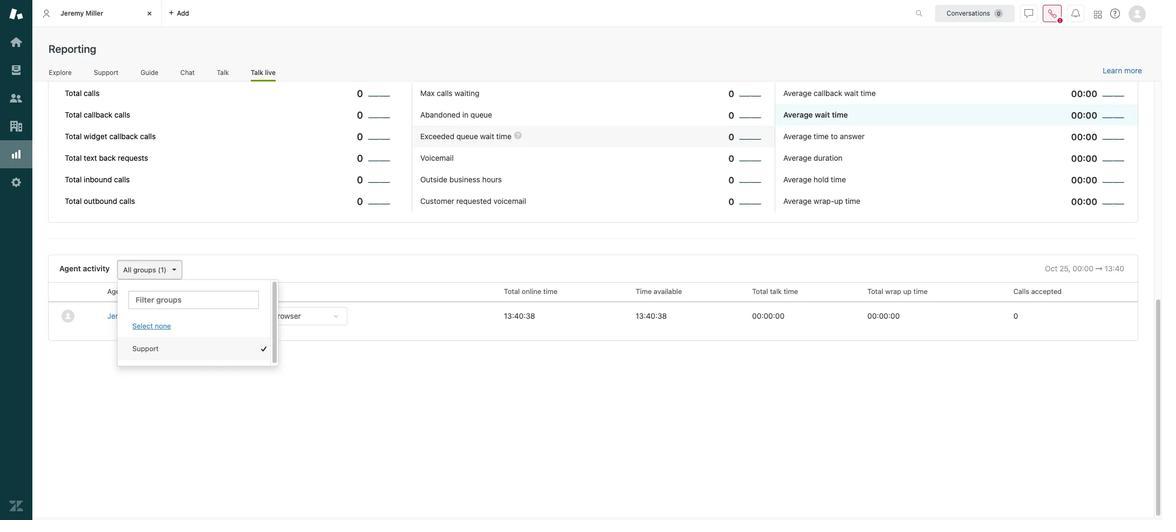 Task type: vqa. For each thing, say whether or not it's contained in the screenshot.
Explore.
no



Task type: describe. For each thing, give the bounding box(es) containing it.
miller
[[86, 9, 103, 17]]

views image
[[9, 63, 23, 77]]

talk link
[[217, 68, 229, 80]]

organizations image
[[9, 119, 23, 133]]

chat
[[180, 68, 195, 76]]

chat link
[[180, 68, 195, 80]]

talk live
[[251, 68, 276, 76]]

tabs tab list
[[32, 0, 904, 27]]

add
[[177, 9, 189, 17]]

conversations button
[[935, 5, 1015, 22]]

support
[[94, 68, 118, 76]]

zendesk support image
[[9, 7, 23, 21]]

conversations
[[947, 9, 990, 17]]

learn more
[[1103, 66, 1142, 75]]

get help image
[[1111, 9, 1120, 18]]

close image
[[144, 8, 155, 19]]

more
[[1125, 66, 1142, 75]]



Task type: locate. For each thing, give the bounding box(es) containing it.
zendesk image
[[9, 499, 23, 513]]

jeremy
[[60, 9, 84, 17]]

explore
[[49, 68, 72, 76]]

1 talk from the left
[[217, 68, 229, 76]]

talk left live
[[251, 68, 263, 76]]

2 talk from the left
[[251, 68, 263, 76]]

learn more link
[[1103, 66, 1142, 76]]

reporting
[[49, 43, 96, 55]]

talk
[[217, 68, 229, 76], [251, 68, 263, 76]]

button displays agent's chat status as invisible. image
[[1025, 9, 1033, 18]]

admin image
[[9, 175, 23, 189]]

jeremy miller
[[60, 9, 103, 17]]

support link
[[94, 68, 119, 80]]

talk right chat
[[217, 68, 229, 76]]

explore link
[[49, 68, 72, 80]]

talk for talk live
[[251, 68, 263, 76]]

learn
[[1103, 66, 1123, 75]]

reporting image
[[9, 147, 23, 161]]

0 horizontal spatial talk
[[217, 68, 229, 76]]

add button
[[162, 0, 196, 26]]

notifications image
[[1072, 9, 1080, 18]]

jeremy miller tab
[[32, 0, 162, 27]]

live
[[265, 68, 276, 76]]

talk for talk
[[217, 68, 229, 76]]

customers image
[[9, 91, 23, 105]]

zendesk products image
[[1094, 11, 1102, 18]]

get started image
[[9, 35, 23, 49]]

guide link
[[140, 68, 159, 80]]

talk live link
[[251, 68, 276, 81]]

guide
[[141, 68, 158, 76]]

main element
[[0, 0, 32, 520]]

1 horizontal spatial talk
[[251, 68, 263, 76]]



